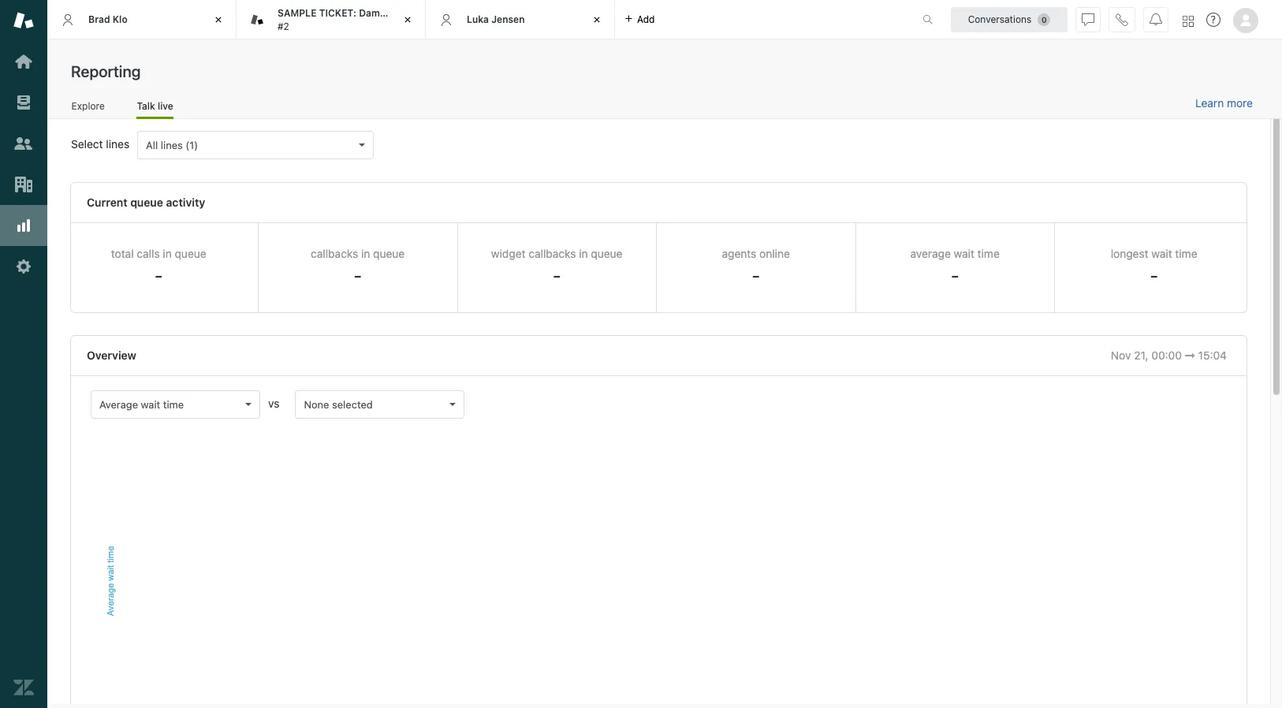 Task type: locate. For each thing, give the bounding box(es) containing it.
1 close image from the left
[[211, 12, 226, 28]]

2 close image from the left
[[400, 12, 416, 28]]

product
[[406, 7, 442, 19]]

sample
[[278, 7, 317, 19]]

close image
[[589, 12, 605, 28]]

ticket:
[[319, 7, 357, 19]]

learn more
[[1196, 96, 1254, 110]]

close image
[[211, 12, 226, 28], [400, 12, 416, 28]]

tab containing sample ticket: damaged product
[[237, 0, 442, 39]]

tabs tab list
[[47, 0, 907, 39]]

0 horizontal spatial close image
[[211, 12, 226, 28]]

notifications image
[[1150, 13, 1163, 26]]

luka
[[467, 13, 489, 25]]

talk live link
[[137, 100, 173, 119]]

luka jensen
[[467, 13, 525, 25]]

reporting
[[71, 62, 141, 80]]

tab
[[237, 0, 442, 39]]

organizations image
[[13, 174, 34, 195]]

talk
[[137, 100, 155, 112]]

talk live
[[137, 100, 173, 112]]

views image
[[13, 92, 34, 113]]

close image left #2
[[211, 12, 226, 28]]

brad klo tab
[[47, 0, 237, 39]]

add
[[638, 13, 655, 25]]

learn
[[1196, 96, 1225, 110]]

close image left luka
[[400, 12, 416, 28]]

1 horizontal spatial close image
[[400, 12, 416, 28]]



Task type: vqa. For each thing, say whether or not it's contained in the screenshot.
the Reporting
yes



Task type: describe. For each thing, give the bounding box(es) containing it.
learn more link
[[1196, 96, 1254, 110]]

customers image
[[13, 133, 34, 154]]

damaged
[[359, 7, 403, 19]]

luka jensen tab
[[426, 0, 615, 39]]

reporting image
[[13, 215, 34, 236]]

sample ticket: damaged product #2
[[278, 7, 442, 32]]

#2
[[278, 20, 289, 32]]

zendesk support image
[[13, 10, 34, 31]]

button displays agent's chat status as invisible. image
[[1082, 13, 1095, 26]]

live
[[158, 100, 173, 112]]

admin image
[[13, 256, 34, 277]]

brad klo
[[88, 13, 128, 25]]

get started image
[[13, 51, 34, 72]]

conversations
[[969, 13, 1032, 25]]

conversations button
[[952, 7, 1068, 32]]

add button
[[615, 0, 665, 39]]

brad
[[88, 13, 110, 25]]

close image inside brad klo tab
[[211, 12, 226, 28]]

get help image
[[1207, 13, 1221, 27]]

explore link
[[71, 100, 105, 117]]

main element
[[0, 0, 47, 709]]

more
[[1228, 96, 1254, 110]]

explore
[[71, 100, 105, 112]]

zendesk products image
[[1183, 15, 1195, 26]]

jensen
[[492, 13, 525, 25]]

klo
[[113, 13, 128, 25]]

zendesk image
[[13, 678, 34, 698]]



